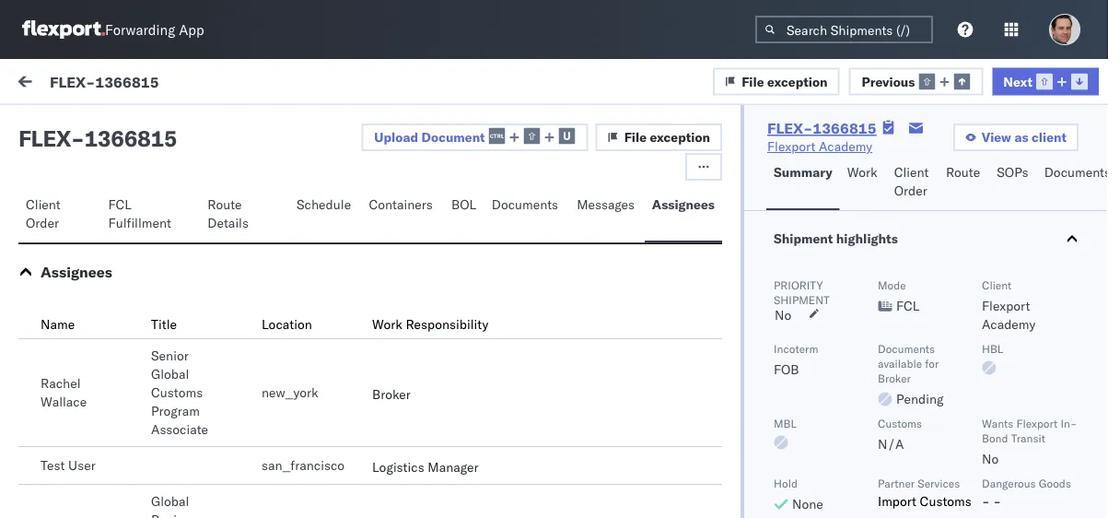 Task type: describe. For each thing, give the bounding box(es) containing it.
1 horizontal spatial flex-1366815
[[768, 119, 877, 137]]

internal
[[124, 117, 169, 133]]

client
[[1032, 129, 1068, 145]]

0 horizontal spatial flex-1366815
[[50, 72, 159, 91]]

internal (0)
[[124, 117, 196, 133]]

| 1 filter applied filtered by:
[[314, 76, 477, 92]]

client for leftmost client order button
[[26, 196, 61, 212]]

work for related
[[907, 160, 931, 174]]

1 vertical spatial assignees button
[[41, 263, 112, 281]]

work responsibility
[[372, 316, 489, 332]]

shipment
[[774, 293, 830, 307]]

unknown
[[127, 231, 185, 248]]

user
[[68, 457, 96, 473]]

26, for shipment,
[[406, 454, 426, 470]]

that
[[178, 453, 201, 469]]

customs inside partner services import customs
[[921, 493, 972, 509]]

goods
[[1040, 476, 1072, 490]]

containers button
[[362, 188, 444, 242]]

documents for documents available for broker
[[879, 342, 936, 355]]

route button
[[939, 156, 990, 210]]

assignees inside button
[[652, 196, 715, 212]]

0 horizontal spatial academy
[[819, 138, 873, 154]]

priority
[[774, 278, 824, 292]]

are
[[77, 453, 96, 469]]

as
[[1015, 129, 1029, 145]]

filter
[[333, 76, 360, 92]]

partnership.
[[277, 388, 349, 404]]

1 vertical spatial order
[[26, 215, 59, 231]]

dangerous
[[983, 476, 1037, 490]]

0 horizontal spatial file
[[625, 129, 647, 145]]

item/shipment
[[934, 160, 1009, 174]]

messages
[[577, 196, 635, 212]]

import work
[[137, 76, 209, 92]]

1 horizontal spatial exception
[[768, 73, 828, 89]]

1 horizontal spatial documents button
[[1038, 156, 1109, 210]]

external
[[29, 117, 78, 133]]

test
[[41, 457, 65, 473]]

1
[[321, 76, 329, 92]]

dangerous goods - -
[[983, 476, 1072, 509]]

oct for exception: unknown customs hold type
[[382, 224, 403, 240]]

messages button
[[570, 188, 645, 242]]

2:46
[[469, 224, 497, 240]]

pdt for exception: unknown customs hold type
[[523, 224, 547, 240]]

wants flexport in- bond transit no
[[983, 416, 1078, 467]]

1 vertical spatial file exception
[[625, 129, 711, 145]]

lucrative partnership.
[[224, 388, 349, 404]]

schedule
[[297, 196, 351, 212]]

devan
[[199, 333, 238, 349]]

pending
[[897, 391, 944, 407]]

related
[[866, 160, 904, 174]]

type
[[278, 231, 307, 248]]

flex-1366815 link
[[768, 119, 877, 137]]

1 horizontal spatial assignees button
[[645, 188, 723, 242]]

my work
[[18, 71, 100, 96]]

related work item/shipment
[[866, 160, 1009, 174]]

bol button
[[444, 188, 485, 242]]

2 2023, from the top
[[429, 334, 465, 350]]

flexport for fob
[[983, 298, 1031, 314]]

omkar for are
[[89, 421, 128, 437]]

0 horizontal spatial documents button
[[485, 188, 570, 242]]

forwarding
[[105, 21, 175, 38]]

savant for customs
[[132, 200, 171, 216]]

external (0)
[[29, 117, 105, 133]]

client inside "client flexport academy incoterm fob"
[[983, 278, 1013, 292]]

summary button
[[767, 156, 840, 210]]

work button
[[840, 156, 887, 210]]

0 vertical spatial file exception
[[742, 73, 828, 89]]

2023, for shipment,
[[429, 454, 465, 470]]

1 flex- 458574 from the top
[[865, 334, 951, 350]]

next
[[1004, 73, 1033, 89]]

work for work button
[[848, 164, 878, 180]]

broker inside documents available for broker
[[879, 371, 912, 385]]

warehouse
[[127, 333, 196, 349]]

0 horizontal spatial exception
[[650, 129, 711, 145]]

flexport academy link
[[768, 137, 873, 156]]

1 horizontal spatial client order button
[[887, 156, 939, 210]]

fcl fulfillment
[[108, 196, 171, 231]]

lucrative
[[224, 388, 274, 404]]

shipment highlights
[[774, 230, 899, 247]]

test user
[[41, 457, 96, 473]]

2 resize handle column header from the left
[[593, 154, 615, 518]]

flex
[[18, 124, 71, 152]]

view as client button
[[954, 124, 1079, 151]]

2 omkar from the top
[[89, 301, 128, 317]]

flex - 1366815
[[18, 124, 177, 152]]

0 vertical spatial file
[[742, 73, 765, 89]]

pm for exception: unknown customs hold type
[[500, 224, 519, 240]]

will create
[[150, 388, 210, 404]]

my
[[18, 71, 48, 96]]

previous button
[[850, 68, 984, 95]]

responsibility
[[406, 316, 489, 332]]

(0) for internal (0)
[[172, 117, 196, 133]]

rachel
[[41, 375, 81, 391]]

customs n/a
[[879, 416, 923, 452]]

mode
[[879, 278, 907, 292]]

flexport. image
[[22, 20, 105, 39]]

occurs
[[265, 471, 305, 487]]

takes
[[152, 490, 184, 506]]

cargo
[[116, 490, 149, 506]]

deal
[[140, 370, 165, 386]]

message
[[224, 76, 278, 92]]

3 resize handle column header from the left
[[834, 154, 856, 518]]

unloading
[[55, 490, 113, 506]]

forwarding app
[[105, 21, 204, 38]]

flex- up available
[[865, 334, 903, 350]]

flex- right my
[[50, 72, 95, 91]]

work inside button
[[179, 76, 209, 92]]

mbl
[[774, 416, 797, 430]]

applied
[[363, 76, 407, 92]]

we
[[55, 453, 74, 469]]

notifying
[[99, 453, 150, 469]]

route details
[[208, 196, 249, 231]]

details
[[208, 215, 249, 231]]

summary
[[774, 164, 833, 180]]

2 omkar savant from the top
[[89, 301, 171, 317]]

filtered
[[411, 76, 456, 92]]

san_francisco
[[262, 457, 345, 473]]

0 horizontal spatial this
[[55, 370, 80, 386]]

customs inside senior global customs program associate
[[151, 384, 203, 401]]



Task type: locate. For each thing, give the bounding box(es) containing it.
omkar savant up the notifying
[[89, 421, 171, 437]]

26, down "containers"
[[406, 224, 426, 240]]

2 vertical spatial client
[[983, 278, 1013, 292]]

2 exception: from the top
[[59, 333, 124, 349]]

omkar savant for unknown
[[89, 200, 171, 216]]

shipment,
[[233, 453, 292, 469]]

1 omkar savant from the top
[[89, 200, 171, 216]]

flex- 458574 up available
[[865, 334, 951, 350]]

shipment highlights button
[[745, 211, 1109, 266]]

documents inside documents available for broker
[[879, 342, 936, 355]]

savant
[[132, 200, 171, 216], [132, 301, 171, 317], [132, 421, 171, 437]]

pm for shipment,
[[500, 454, 519, 470]]

upload document button
[[362, 124, 589, 151]]

this left is
[[55, 370, 80, 386]]

this down your
[[203, 471, 228, 487]]

this is
[[55, 370, 93, 386]]

documents up available
[[879, 342, 936, 355]]

assignees button up name
[[41, 263, 112, 281]]

0 vertical spatial broker
[[879, 371, 912, 385]]

k,
[[319, 453, 332, 469]]

work left responsibility
[[372, 316, 403, 332]]

0 vertical spatial pdt
[[523, 224, 547, 240]]

fob
[[774, 361, 800, 377]]

1 oct 26, 2023, 2:45 pm pdt from the top
[[382, 334, 547, 350]]

1 vertical spatial this
[[203, 471, 228, 487]]

2 458574 from the top
[[903, 454, 951, 470]]

0 vertical spatial omkar savant
[[89, 200, 171, 216]]

1 horizontal spatial no
[[983, 451, 999, 467]]

in-
[[1061, 416, 1078, 430]]

n/a
[[879, 436, 905, 452]]

1 horizontal spatial work
[[372, 316, 403, 332]]

3 omkar from the top
[[89, 421, 128, 437]]

delayed.
[[150, 471, 200, 487]]

global
[[151, 366, 189, 382], [151, 493, 189, 509]]

partner
[[879, 476, 916, 490]]

0 horizontal spatial broker
[[372, 386, 411, 402]]

order down related work item/shipment
[[895, 183, 928, 199]]

academy down flex-1366815 'link'
[[819, 138, 873, 154]]

0 vertical spatial client
[[895, 164, 930, 180]]

1 vertical spatial pm
[[500, 334, 519, 350]]

when
[[308, 471, 339, 487]]

1 exception: from the top
[[59, 231, 124, 248]]

route left sops
[[947, 164, 981, 180]]

1 vertical spatial 2023,
[[429, 334, 465, 350]]

no inside wants flexport in- bond transit no
[[983, 451, 999, 467]]

1 vertical spatial pdt
[[523, 334, 547, 350]]

1 vertical spatial file
[[625, 129, 647, 145]]

academy
[[819, 138, 873, 154], [983, 316, 1036, 332]]

client flexport academy incoterm fob
[[774, 278, 1036, 377]]

fcl for fcl fulfillment
[[108, 196, 132, 212]]

flex-1366815
[[50, 72, 159, 91], [768, 119, 877, 137]]

client up hbl
[[983, 278, 1013, 292]]

flexport up summary
[[768, 138, 816, 154]]

26, down work responsibility
[[406, 334, 426, 350]]

1 vertical spatial work
[[907, 160, 931, 174]]

schedule button
[[289, 188, 362, 242]]

omkar for unknown
[[89, 200, 128, 216]]

view
[[982, 129, 1012, 145]]

2 oct 26, 2023, 2:45 pm pdt from the top
[[382, 454, 547, 470]]

458574 up for
[[903, 334, 951, 350]]

your
[[205, 453, 230, 469]]

documents down client on the right of page
[[1045, 164, 1109, 180]]

0 vertical spatial flexport
[[768, 138, 816, 154]]

devan
[[55, 471, 90, 487]]

2:45
[[469, 334, 497, 350], [469, 454, 497, 470]]

1 vertical spatial global
[[151, 493, 189, 509]]

2 vertical spatial documents
[[879, 342, 936, 355]]

forwarding app link
[[22, 20, 204, 39]]

0 horizontal spatial import
[[137, 76, 175, 92]]

1 oct from the top
[[382, 224, 403, 240]]

fcl for fcl
[[897, 298, 920, 314]]

0 horizontal spatial documents
[[492, 196, 559, 212]]

documents for leftmost documents button
[[492, 196, 559, 212]]

1 horizontal spatial import
[[879, 493, 917, 509]]

458574
[[903, 334, 951, 350], [903, 454, 951, 470]]

upload
[[375, 129, 419, 145]]

omkar up we are notifying
[[89, 421, 128, 437]]

1 vertical spatial fcl
[[897, 298, 920, 314]]

sops button
[[990, 156, 1038, 210]]

work for work responsibility
[[372, 316, 403, 332]]

client down flex
[[26, 196, 61, 212]]

import work button
[[129, 59, 216, 109]]

import inside import work button
[[137, 76, 175, 92]]

0 vertical spatial no
[[775, 307, 792, 323]]

1 2023, from the top
[[429, 224, 465, 240]]

2:45 down responsibility
[[469, 334, 497, 350]]

route inside route details
[[208, 196, 242, 212]]

0 vertical spatial academy
[[819, 138, 873, 154]]

global inside global busines
[[151, 493, 189, 509]]

flexport inside "client flexport academy incoterm fob"
[[983, 298, 1031, 314]]

route details button
[[200, 188, 289, 242]]

oct left manager on the bottom of page
[[382, 454, 403, 470]]

26,
[[406, 224, 426, 240], [406, 334, 426, 350], [406, 454, 426, 470]]

been
[[118, 471, 147, 487]]

(0) right internal
[[172, 117, 196, 133]]

1 horizontal spatial (0)
[[172, 117, 196, 133]]

1 pdt from the top
[[523, 224, 547, 240]]

1 horizontal spatial route
[[947, 164, 981, 180]]

0 vertical spatial documents
[[1045, 164, 1109, 180]]

work
[[179, 76, 209, 92], [848, 164, 878, 180], [372, 316, 403, 332]]

1 savant from the top
[[132, 200, 171, 216]]

previous
[[862, 73, 916, 89]]

route for route
[[947, 164, 981, 180]]

message button
[[216, 59, 309, 109]]

2 oct from the top
[[382, 334, 403, 350]]

2 vertical spatial pdt
[[523, 454, 547, 470]]

0 vertical spatial savant
[[132, 200, 171, 216]]

1 (0) from the left
[[81, 117, 105, 133]]

0 vertical spatial work
[[53, 71, 100, 96]]

0 horizontal spatial hold
[[246, 231, 275, 248]]

0 vertical spatial order
[[895, 183, 928, 199]]

1 horizontal spatial file
[[742, 73, 765, 89]]

1 vertical spatial client
[[26, 196, 61, 212]]

(0) for external (0)
[[81, 117, 105, 133]]

savant up unknown
[[132, 200, 171, 216]]

exception: up is
[[59, 333, 124, 349]]

2023, right logistics
[[429, 454, 465, 470]]

3 savant from the top
[[132, 421, 171, 437]]

0 vertical spatial flex-1366815
[[50, 72, 159, 91]]

1 vertical spatial oct
[[382, 334, 403, 350]]

4 resize handle column header from the left
[[1076, 154, 1098, 518]]

by:
[[460, 76, 477, 92]]

program
[[151, 403, 200, 419]]

flex-1366815 down the forwarding app link at the left top of the page
[[50, 72, 159, 91]]

order
[[895, 183, 928, 199], [26, 215, 59, 231]]

route for route details
[[208, 196, 242, 212]]

1 horizontal spatial file exception
[[742, 73, 828, 89]]

2 horizontal spatial documents
[[1045, 164, 1109, 180]]

2 vertical spatial omkar savant
[[89, 421, 171, 437]]

1 horizontal spatial assignees
[[652, 196, 715, 212]]

work inside button
[[848, 164, 878, 180]]

exception: for exception: warehouse devan delay
[[59, 333, 124, 349]]

fcl inside the fcl fulfillment
[[108, 196, 132, 212]]

1 vertical spatial assignees
[[41, 263, 112, 281]]

title
[[151, 316, 177, 332]]

458574 up services
[[903, 454, 951, 470]]

2023, for exception: unknown customs hold type
[[429, 224, 465, 240]]

savant for notifying
[[132, 421, 171, 437]]

3 pdt from the top
[[523, 454, 547, 470]]

2 savant from the top
[[132, 301, 171, 317]]

2 26, from the top
[[406, 334, 426, 350]]

global inside senior global customs program associate
[[151, 366, 189, 382]]

client
[[895, 164, 930, 180], [26, 196, 61, 212], [983, 278, 1013, 292]]

that your shipment, k & k, devan has been delayed. this often occurs when unloading cargo takes longer than expected.
[[55, 453, 339, 506]]

1 458574 from the top
[[903, 334, 951, 350]]

client order down flex
[[26, 196, 61, 231]]

0 vertical spatial import
[[137, 76, 175, 92]]

omkar right name
[[89, 301, 128, 317]]

1 2:45 from the top
[[469, 334, 497, 350]]

savant up warehouse
[[132, 301, 171, 317]]

senior global customs program associate
[[151, 348, 208, 437]]

Search Shipments (/) text field
[[756, 16, 934, 43]]

3 pm from the top
[[500, 454, 519, 470]]

0 horizontal spatial work
[[53, 71, 100, 96]]

1 global from the top
[[151, 366, 189, 382]]

documents up 2:46 in the left top of the page
[[492, 196, 559, 212]]

logistics manager
[[372, 459, 479, 475]]

no down bond
[[983, 451, 999, 467]]

client right work button
[[895, 164, 930, 180]]

client order right work button
[[895, 164, 930, 199]]

2023, down responsibility
[[429, 334, 465, 350]]

oct 26, 2023, 2:46 pm pdt
[[382, 224, 547, 240]]

1 vertical spatial route
[[208, 196, 242, 212]]

2 horizontal spatial work
[[848, 164, 878, 180]]

2 flex- 458574 from the top
[[865, 454, 951, 470]]

established,
[[55, 388, 127, 404]]

global down delayed.
[[151, 493, 189, 509]]

0 vertical spatial oct 26, 2023, 2:45 pm pdt
[[382, 334, 547, 350]]

work right related
[[907, 160, 931, 174]]

fcl down mode
[[897, 298, 920, 314]]

assignees up name
[[41, 263, 112, 281]]

broker down available
[[879, 371, 912, 385]]

highlights
[[837, 230, 899, 247]]

0 vertical spatial assignees
[[652, 196, 715, 212]]

documents button right bol
[[485, 188, 570, 242]]

0 vertical spatial work
[[179, 76, 209, 92]]

route
[[947, 164, 981, 180], [208, 196, 242, 212]]

flex- down work button
[[865, 224, 903, 240]]

documents for rightmost documents button
[[1045, 164, 1109, 180]]

2 2:45 from the top
[[469, 454, 497, 470]]

flexport up hbl
[[983, 298, 1031, 314]]

0 horizontal spatial (0)
[[81, 117, 105, 133]]

3 oct from the top
[[382, 454, 403, 470]]

client order button down flex
[[18, 188, 101, 242]]

deal and established,
[[55, 370, 191, 404]]

fcl up fulfillment
[[108, 196, 132, 212]]

pdt for shipment,
[[523, 454, 547, 470]]

resize handle column header
[[351, 154, 373, 518], [593, 154, 615, 518], [834, 154, 856, 518], [1076, 154, 1098, 518]]

flex- up flexport academy at the top of page
[[768, 119, 813, 137]]

file exception up messages at the right top
[[625, 129, 711, 145]]

no
[[775, 307, 792, 323], [983, 451, 999, 467]]

no down shipment
[[775, 307, 792, 323]]

flexport for transit
[[1017, 416, 1059, 430]]

flex- down "n/a"
[[865, 454, 903, 470]]

academy up hbl
[[983, 316, 1036, 332]]

import inside partner services import customs
[[879, 493, 917, 509]]

documents available for broker
[[879, 342, 940, 385]]

1 vertical spatial documents
[[492, 196, 559, 212]]

for
[[926, 356, 940, 370]]

1 26, from the top
[[406, 224, 426, 240]]

client for the right client order button
[[895, 164, 930, 180]]

import down partner
[[879, 493, 917, 509]]

2 vertical spatial 26,
[[406, 454, 426, 470]]

sops
[[998, 164, 1029, 180]]

work up internal (0)
[[179, 76, 209, 92]]

2 global from the top
[[151, 493, 189, 509]]

partner services import customs
[[879, 476, 972, 509]]

1 horizontal spatial client
[[895, 164, 930, 180]]

flexport up transit
[[1017, 416, 1059, 430]]

(0) right external
[[81, 117, 105, 133]]

omkar savant up warehouse
[[89, 301, 171, 317]]

exception: warehouse devan delay
[[59, 333, 276, 349]]

1 vertical spatial broker
[[372, 386, 411, 402]]

file exception up flex-1366815 'link'
[[742, 73, 828, 89]]

flexport academy
[[768, 138, 873, 154]]

0 vertical spatial this
[[55, 370, 80, 386]]

1 pm from the top
[[500, 224, 519, 240]]

3 26, from the top
[[406, 454, 426, 470]]

file exception button
[[714, 68, 840, 95], [714, 68, 840, 95], [596, 124, 723, 151], [596, 124, 723, 151]]

academy inside "client flexport academy incoterm fob"
[[983, 316, 1036, 332]]

work for my
[[53, 71, 100, 96]]

0 horizontal spatial assignees button
[[41, 263, 112, 281]]

1 omkar from the top
[[89, 200, 128, 216]]

0 vertical spatial pm
[[500, 224, 519, 240]]

assignees button right messages at the right top
[[645, 188, 723, 242]]

1 horizontal spatial hold
[[774, 476, 798, 490]]

0 vertical spatial fcl
[[108, 196, 132, 212]]

(0)
[[81, 117, 105, 133], [172, 117, 196, 133]]

1 vertical spatial work
[[848, 164, 878, 180]]

0 horizontal spatial client order button
[[18, 188, 101, 242]]

hold up none
[[774, 476, 798, 490]]

1 vertical spatial 2:45
[[469, 454, 497, 470]]

0 vertical spatial omkar
[[89, 200, 128, 216]]

flex-1366815 up flexport academy at the top of page
[[768, 119, 877, 137]]

0 horizontal spatial fcl
[[108, 196, 132, 212]]

1 horizontal spatial this
[[203, 471, 228, 487]]

create
[[173, 388, 210, 404]]

oct down work responsibility
[[382, 334, 403, 350]]

0 vertical spatial exception:
[[59, 231, 124, 248]]

oct for shipment,
[[382, 454, 403, 470]]

work down the flexport academy link
[[848, 164, 878, 180]]

0 horizontal spatial work
[[179, 76, 209, 92]]

2 pm from the top
[[500, 334, 519, 350]]

bol
[[452, 196, 477, 212]]

manager
[[428, 459, 479, 475]]

0 vertical spatial 26,
[[406, 224, 426, 240]]

3 2023, from the top
[[429, 454, 465, 470]]

0 vertical spatial route
[[947, 164, 981, 180]]

next button
[[993, 68, 1100, 95]]

import
[[137, 76, 175, 92], [879, 493, 917, 509]]

2 vertical spatial oct
[[382, 454, 403, 470]]

1 vertical spatial flex- 458574
[[865, 454, 951, 470]]

1 vertical spatial omkar
[[89, 301, 128, 317]]

1 vertical spatial omkar savant
[[89, 301, 171, 317]]

2 pdt from the top
[[523, 334, 547, 350]]

2 vertical spatial omkar
[[89, 421, 128, 437]]

omkar savant up unknown
[[89, 200, 171, 216]]

exception: down fulfillment
[[59, 231, 124, 248]]

app
[[179, 21, 204, 38]]

2:45 right logistics
[[469, 454, 497, 470]]

flexport inside wants flexport in- bond transit no
[[1017, 416, 1059, 430]]

oct 26, 2023, 2:45 pm pdt
[[382, 334, 547, 350], [382, 454, 547, 470]]

2 vertical spatial work
[[372, 316, 403, 332]]

often
[[231, 471, 262, 487]]

broker up logistics
[[372, 386, 411, 402]]

1 vertical spatial no
[[983, 451, 999, 467]]

priority shipment
[[774, 278, 830, 307]]

1 vertical spatial academy
[[983, 316, 1036, 332]]

k
[[295, 453, 304, 469]]

this inside that your shipment, k & k, devan has been delayed. this often occurs when unloading cargo takes longer than expected.
[[203, 471, 228, 487]]

assignees button
[[645, 188, 723, 242], [41, 263, 112, 281]]

fcl
[[108, 196, 132, 212], [897, 298, 920, 314]]

fcl fulfillment button
[[101, 188, 200, 242]]

26, left manager on the bottom of page
[[406, 454, 426, 470]]

1 horizontal spatial order
[[895, 183, 928, 199]]

0 vertical spatial assignees button
[[645, 188, 723, 242]]

1 resize handle column header from the left
[[351, 154, 373, 518]]

and
[[169, 370, 191, 386]]

view as client
[[982, 129, 1068, 145]]

containers
[[369, 196, 433, 212]]

import up internal (0)
[[137, 76, 175, 92]]

exception: for exception: unknown customs hold type
[[59, 231, 124, 248]]

1 horizontal spatial fcl
[[897, 298, 920, 314]]

pdt
[[523, 224, 547, 240], [523, 334, 547, 350], [523, 454, 547, 470]]

client order button up shipment highlights button
[[887, 156, 939, 210]]

2 vertical spatial savant
[[132, 421, 171, 437]]

0 horizontal spatial client order
[[26, 196, 61, 231]]

hold left type
[[246, 231, 275, 248]]

delay
[[241, 333, 276, 349]]

0 vertical spatial flex- 458574
[[865, 334, 951, 350]]

flex- 458574 up partner
[[865, 454, 951, 470]]

oct down "containers"
[[382, 224, 403, 240]]

document
[[422, 129, 485, 145]]

0 horizontal spatial route
[[208, 196, 242, 212]]

omkar savant for are
[[89, 421, 171, 437]]

work up external (0)
[[53, 71, 100, 96]]

route up the details
[[208, 196, 242, 212]]

3 omkar savant from the top
[[89, 421, 171, 437]]

global down senior
[[151, 366, 189, 382]]

1 horizontal spatial documents
[[879, 342, 936, 355]]

we are notifying
[[55, 453, 150, 469]]

0 horizontal spatial order
[[26, 215, 59, 231]]

1 horizontal spatial client order
[[895, 164, 930, 199]]

order down flex
[[26, 215, 59, 231]]

assignees right messages button
[[652, 196, 715, 212]]

26, for exception: unknown customs hold type
[[406, 224, 426, 240]]

omkar up unknown
[[89, 200, 128, 216]]

1 vertical spatial flexport
[[983, 298, 1031, 314]]

2 vertical spatial flexport
[[1017, 416, 1059, 430]]

savant down program
[[132, 421, 171, 437]]

flexport
[[768, 138, 816, 154], [983, 298, 1031, 314], [1017, 416, 1059, 430]]

2 (0) from the left
[[172, 117, 196, 133]]

0 vertical spatial global
[[151, 366, 189, 382]]

1 vertical spatial flex-1366815
[[768, 119, 877, 137]]

assignees
[[652, 196, 715, 212], [41, 263, 112, 281]]

2023, down bol
[[429, 224, 465, 240]]

documents button down client on the right of page
[[1038, 156, 1109, 210]]



Task type: vqa. For each thing, say whether or not it's contained in the screenshot.


